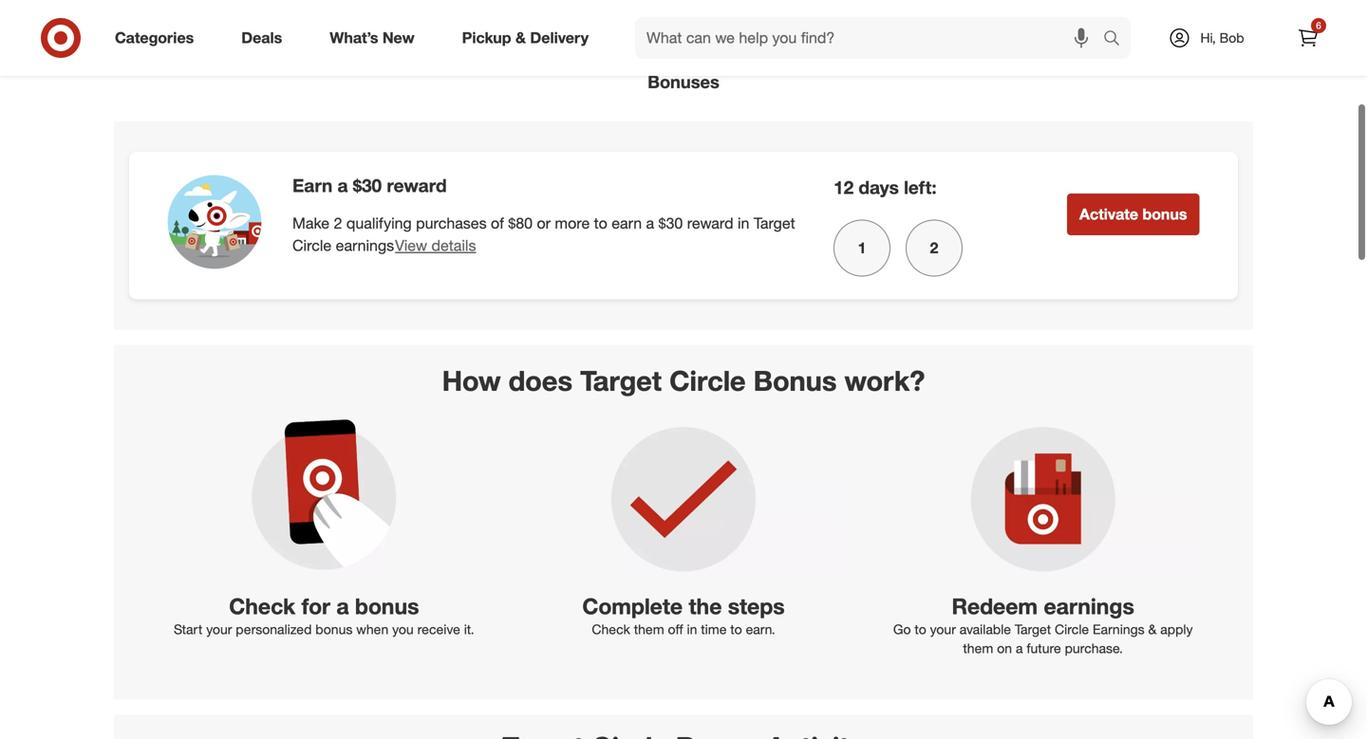 Task type: locate. For each thing, give the bounding box(es) containing it.
personalized
[[236, 622, 312, 638]]

your right go
[[930, 622, 956, 638]]

your inside redeem earnings go to your available target circle earnings & apply them on a future purchase.
[[930, 622, 956, 638]]

bob
[[1220, 29, 1245, 46]]

to for qualifying
[[594, 214, 608, 233]]

your right start
[[206, 622, 232, 638]]

2 horizontal spatial circle
[[1055, 622, 1089, 638]]

earnings
[[336, 237, 394, 255], [1044, 593, 1135, 620]]

target inside the make 2 qualifying purchases of $80 or more to earn a $30 reward in target circle earnings
[[754, 214, 795, 233]]

$80
[[508, 214, 533, 233]]

0 horizontal spatial 2
[[334, 214, 342, 233]]

how
[[442, 364, 501, 398]]

target
[[754, 214, 795, 233], [580, 364, 662, 398], [1015, 622, 1051, 638]]

circle
[[292, 237, 332, 255], [670, 364, 746, 398], [1055, 622, 1089, 638]]

1 vertical spatial &
[[1149, 622, 1157, 638]]

off
[[668, 622, 683, 638]]

& right the pickup
[[516, 29, 526, 47]]

2
[[334, 214, 342, 233], [930, 239, 939, 257]]

bonus inside button
[[1143, 205, 1187, 224]]

purchases
[[416, 214, 487, 233]]

view details button
[[394, 234, 477, 258]]

them down available
[[963, 641, 994, 657]]

0 horizontal spatial &
[[516, 29, 526, 47]]

steps
[[728, 593, 785, 620]]

0 vertical spatial in
[[738, 214, 750, 233]]

purchase.
[[1065, 641, 1123, 657]]

0 horizontal spatial target
[[580, 364, 662, 398]]

1 vertical spatial 2
[[930, 239, 939, 257]]

0 vertical spatial circle
[[292, 237, 332, 255]]

what's
[[330, 29, 378, 47]]

2 vertical spatial target
[[1015, 622, 1051, 638]]

1 horizontal spatial $30
[[659, 214, 683, 233]]

0 horizontal spatial in
[[687, 622, 697, 638]]

1 vertical spatial in
[[687, 622, 697, 638]]

0 horizontal spatial to
[[594, 214, 608, 233]]

them left off on the bottom of page
[[634, 622, 664, 638]]

0 horizontal spatial earnings
[[336, 237, 394, 255]]

0 vertical spatial target
[[754, 214, 795, 233]]

2 your from the left
[[930, 622, 956, 638]]

earnings inside the make 2 qualifying purchases of $80 or more to earn a $30 reward in target circle earnings
[[336, 237, 394, 255]]

0 vertical spatial check
[[229, 593, 296, 620]]

in inside complete the steps check them off in time to earn.
[[687, 622, 697, 638]]

to
[[594, 214, 608, 233], [731, 622, 742, 638], [915, 622, 927, 638]]

bonus
[[1143, 205, 1187, 224], [355, 593, 419, 620], [316, 622, 353, 638]]

0 horizontal spatial reward
[[387, 175, 447, 197]]

1 vertical spatial reward
[[687, 214, 734, 233]]

1
[[858, 239, 866, 257]]

0 vertical spatial $30
[[353, 175, 382, 197]]

bonus up 'when' at bottom
[[355, 593, 419, 620]]

left:
[[904, 177, 937, 199]]

1 horizontal spatial target
[[754, 214, 795, 233]]

0 vertical spatial &
[[516, 29, 526, 47]]

2 horizontal spatial target
[[1015, 622, 1051, 638]]

earn
[[612, 214, 642, 233]]

available
[[960, 622, 1011, 638]]

to inside the make 2 qualifying purchases of $80 or more to earn a $30 reward in target circle earnings
[[594, 214, 608, 233]]

0 vertical spatial bonus
[[1143, 205, 1187, 224]]

1 vertical spatial them
[[963, 641, 994, 657]]

$30 right earn
[[659, 214, 683, 233]]

1 vertical spatial check
[[592, 622, 630, 638]]

0 horizontal spatial check
[[229, 593, 296, 620]]

check down complete
[[592, 622, 630, 638]]

view details
[[395, 237, 476, 255]]

circle left bonus
[[670, 364, 746, 398]]

to right go
[[915, 622, 927, 638]]

a inside redeem earnings go to your available target circle earnings & apply them on a future purchase.
[[1016, 641, 1023, 657]]

1 horizontal spatial earnings
[[1044, 593, 1135, 620]]

1 horizontal spatial them
[[963, 641, 994, 657]]

bonus down for
[[316, 622, 353, 638]]

pickup & delivery link
[[446, 17, 613, 59]]

1 horizontal spatial check
[[592, 622, 630, 638]]

1 horizontal spatial in
[[738, 214, 750, 233]]

apply
[[1161, 622, 1193, 638]]

1 horizontal spatial circle
[[670, 364, 746, 398]]

a inside the check for a bonus start your personalized bonus when you receive it.
[[336, 593, 349, 620]]

0 vertical spatial 2
[[334, 214, 342, 233]]

0 horizontal spatial them
[[634, 622, 664, 638]]

2 down left:
[[930, 239, 939, 257]]

in inside the make 2 qualifying purchases of $80 or more to earn a $30 reward in target circle earnings
[[738, 214, 750, 233]]

to right time
[[731, 622, 742, 638]]

1 your from the left
[[206, 622, 232, 638]]

deals link
[[225, 17, 306, 59]]

0 vertical spatial earnings
[[336, 237, 394, 255]]

1 vertical spatial $30
[[659, 214, 683, 233]]

earn
[[292, 175, 333, 197]]

complete the steps check them off in time to earn.
[[582, 593, 785, 638]]

circle up the "purchase." at the bottom of the page
[[1055, 622, 1089, 638]]

categories link
[[99, 17, 218, 59]]

earnings up earnings
[[1044, 593, 1135, 620]]

0 horizontal spatial circle
[[292, 237, 332, 255]]

0 horizontal spatial $30
[[353, 175, 382, 197]]

for
[[302, 593, 330, 620]]

target inside redeem earnings go to your available target circle earnings & apply them on a future purchase.
[[1015, 622, 1051, 638]]

go
[[893, 622, 911, 638]]

earnings inside redeem earnings go to your available target circle earnings & apply them on a future purchase.
[[1044, 593, 1135, 620]]

1 horizontal spatial &
[[1149, 622, 1157, 638]]

to inside complete the steps check them off in time to earn.
[[731, 622, 742, 638]]

1 vertical spatial bonus
[[355, 593, 419, 620]]

more
[[555, 214, 590, 233]]

$30
[[353, 175, 382, 197], [659, 214, 683, 233]]

2 right make
[[334, 214, 342, 233]]

them
[[634, 622, 664, 638], [963, 641, 994, 657]]

reward right earn
[[687, 214, 734, 233]]

&
[[516, 29, 526, 47], [1149, 622, 1157, 638]]

days
[[859, 177, 899, 199]]

12 days left:
[[834, 177, 937, 199]]

time
[[701, 622, 727, 638]]

it.
[[464, 622, 475, 638]]

check
[[229, 593, 296, 620], [592, 622, 630, 638]]

check up the personalized
[[229, 593, 296, 620]]

circle inside the make 2 qualifying purchases of $80 or more to earn a $30 reward in target circle earnings
[[292, 237, 332, 255]]

1 vertical spatial earnings
[[1044, 593, 1135, 620]]

1 horizontal spatial bonus
[[355, 593, 419, 620]]

1 horizontal spatial reward
[[687, 214, 734, 233]]

2 vertical spatial circle
[[1055, 622, 1089, 638]]

2 horizontal spatial bonus
[[1143, 205, 1187, 224]]

start
[[174, 622, 203, 638]]

earn a $30 reward
[[292, 175, 447, 197]]

make 2 qualifying purchases of $80 or more to earn a $30 reward in target circle earnings
[[292, 214, 795, 255]]

1 horizontal spatial your
[[930, 622, 956, 638]]

to left earn
[[594, 214, 608, 233]]

does
[[509, 364, 573, 398]]

the
[[689, 593, 722, 620]]

them inside redeem earnings go to your available target circle earnings & apply them on a future purchase.
[[963, 641, 994, 657]]

0 vertical spatial reward
[[387, 175, 447, 197]]

0 horizontal spatial bonus
[[316, 622, 353, 638]]

your
[[206, 622, 232, 638], [930, 622, 956, 638]]

1 horizontal spatial to
[[731, 622, 742, 638]]

a
[[338, 175, 348, 197], [646, 214, 654, 233], [336, 593, 349, 620], [1016, 641, 1023, 657]]

& left apply
[[1149, 622, 1157, 638]]

reward up the 'purchases' on the top of the page
[[387, 175, 447, 197]]

pickup
[[462, 29, 511, 47]]

circle down make
[[292, 237, 332, 255]]

$30 up qualifying at the left of page
[[353, 175, 382, 197]]

bonus right 'activate'
[[1143, 205, 1187, 224]]

reward
[[387, 175, 447, 197], [687, 214, 734, 233]]

earnings down qualifying at the left of page
[[336, 237, 394, 255]]

0 horizontal spatial your
[[206, 622, 232, 638]]

in
[[738, 214, 750, 233], [687, 622, 697, 638]]

0 vertical spatial them
[[634, 622, 664, 638]]

2 horizontal spatial to
[[915, 622, 927, 638]]



Task type: vqa. For each thing, say whether or not it's contained in the screenshot.
the to within the COMPLETE THE STEPS CHECK THEM OFF IN TIME TO EARN.
yes



Task type: describe. For each thing, give the bounding box(es) containing it.
activate bonus
[[1080, 205, 1187, 224]]

make
[[292, 214, 330, 233]]

future
[[1027, 641, 1061, 657]]

or
[[537, 214, 551, 233]]

search button
[[1095, 17, 1141, 63]]

work?
[[845, 364, 925, 398]]

check for a bonus start your personalized bonus when you receive it.
[[174, 593, 475, 638]]

of
[[491, 214, 504, 233]]

what's new
[[330, 29, 415, 47]]

earn.
[[746, 622, 775, 638]]

complete
[[582, 593, 683, 620]]

reward inside the make 2 qualifying purchases of $80 or more to earn a $30 reward in target circle earnings
[[687, 214, 734, 233]]

$30 inside the make 2 qualifying purchases of $80 or more to earn a $30 reward in target circle earnings
[[659, 214, 683, 233]]

redeem earnings go to your available target circle earnings & apply them on a future purchase.
[[893, 593, 1193, 657]]

bonus
[[754, 364, 837, 398]]

hi,
[[1201, 29, 1216, 46]]

new
[[383, 29, 415, 47]]

2 inside the make 2 qualifying purchases of $80 or more to earn a $30 reward in target circle earnings
[[334, 214, 342, 233]]

activate
[[1080, 205, 1139, 224]]

earnings
[[1093, 622, 1145, 638]]

1 vertical spatial circle
[[670, 364, 746, 398]]

details
[[432, 237, 476, 255]]

hi, bob
[[1201, 29, 1245, 46]]

activate bonus button
[[1067, 194, 1200, 236]]

view
[[395, 237, 427, 255]]

deals
[[241, 29, 282, 47]]

what's new link
[[314, 17, 438, 59]]

12
[[834, 177, 854, 199]]

& inside redeem earnings go to your available target circle earnings & apply them on a future purchase.
[[1149, 622, 1157, 638]]

on
[[997, 641, 1012, 657]]

receive
[[417, 622, 460, 638]]

pickup & delivery
[[462, 29, 589, 47]]

bonuses
[[648, 71, 720, 93]]

a inside the make 2 qualifying purchases of $80 or more to earn a $30 reward in target circle earnings
[[646, 214, 654, 233]]

categories
[[115, 29, 194, 47]]

search
[[1095, 30, 1141, 49]]

to inside redeem earnings go to your available target circle earnings & apply them on a future purchase.
[[915, 622, 927, 638]]

1 vertical spatial target
[[580, 364, 662, 398]]

delivery
[[530, 29, 589, 47]]

2 vertical spatial bonus
[[316, 622, 353, 638]]

6
[[1316, 19, 1322, 31]]

them inside complete the steps check them off in time to earn.
[[634, 622, 664, 638]]

qualifying
[[346, 214, 412, 233]]

6 link
[[1288, 17, 1329, 59]]

your inside the check for a bonus start your personalized bonus when you receive it.
[[206, 622, 232, 638]]

redeem
[[952, 593, 1038, 620]]

check inside complete the steps check them off in time to earn.
[[592, 622, 630, 638]]

how does target circle bonus work?
[[442, 364, 925, 398]]

check inside the check for a bonus start your personalized bonus when you receive it.
[[229, 593, 296, 620]]

when
[[356, 622, 389, 638]]

to for steps
[[731, 622, 742, 638]]

1 horizontal spatial 2
[[930, 239, 939, 257]]

circle inside redeem earnings go to your available target circle earnings & apply them on a future purchase.
[[1055, 622, 1089, 638]]

you
[[392, 622, 414, 638]]

What can we help you find? suggestions appear below search field
[[635, 17, 1108, 59]]



